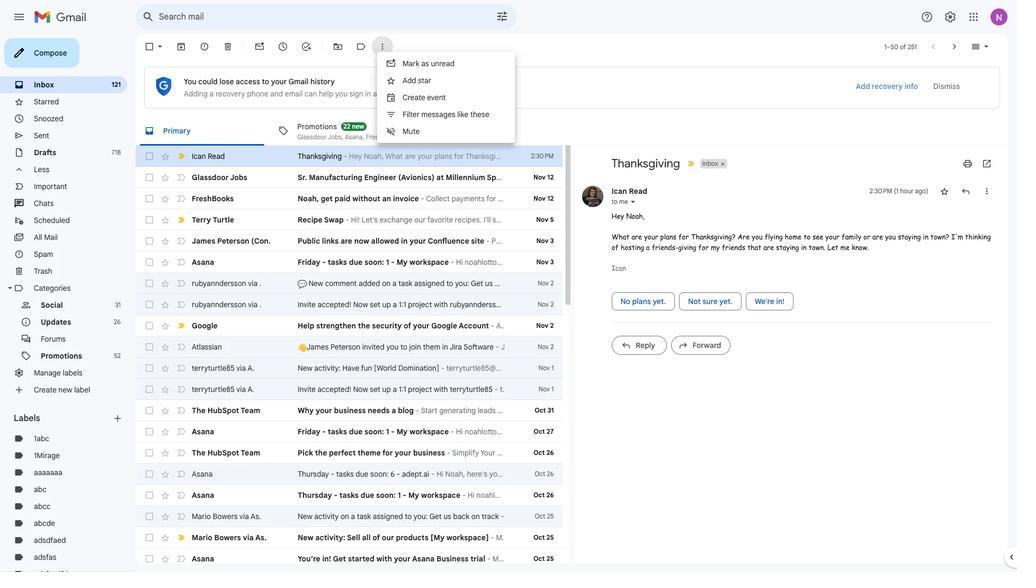 Task type: vqa. For each thing, say whether or not it's contained in the screenshot.


Task type: describe. For each thing, give the bounding box(es) containing it.
1 horizontal spatial us
[[485, 279, 493, 288]]

drafts link
[[34, 148, 56, 157]]

invite for invite accepted! now set up a 1:1 project with rubyanndersson
[[298, 300, 316, 310]]

swap
[[324, 215, 344, 225]]

abc link
[[34, 485, 47, 495]]

starred link
[[34, 97, 59, 107]]

search mail image
[[139, 7, 158, 27]]

1 vertical spatial ican
[[612, 187, 628, 196]]

a left blog
[[392, 406, 396, 416]]

1 vertical spatial you:
[[414, 512, 428, 522]]

8 row from the top
[[136, 294, 563, 315]]

0 vertical spatial task
[[399, 279, 413, 288]]

. for "new comment added on a task assigned to you: get us back on track" link
[[260, 279, 262, 288]]

are down you flying
[[764, 243, 775, 252]]

0 vertical spatial business
[[334, 406, 366, 416]]

noah, inside row
[[298, 194, 319, 204]]

via for tenth row from the bottom
[[237, 364, 246, 373]]

for right 'ca'
[[744, 173, 754, 182]]

a inside "new comment added on a task assigned to you: get us back on track" link
[[393, 279, 397, 288]]

via for ninth row from the bottom
[[237, 385, 246, 394]]

show details image
[[631, 199, 637, 205]]

12 for glassdoor jobs
[[548, 173, 554, 181]]

0 vertical spatial bowers
[[213, 512, 238, 522]]

due for oct 27
[[349, 427, 363, 437]]

like
[[458, 110, 469, 119]]

create event
[[403, 93, 446, 102]]

business
[[437, 555, 469, 564]]

you flying
[[752, 232, 783, 242]]

0 vertical spatial assigned
[[415, 279, 445, 288]]

to up products
[[405, 512, 412, 522]]

friday for oct 27
[[298, 427, 321, 437]]

Not starred checkbox
[[940, 186, 950, 197]]

space
[[487, 173, 510, 182]]

public links are now allowed in your confluence site -
[[298, 236, 492, 246]]

row containing google
[[136, 315, 563, 337]]

for right theme at the left bottom of page
[[383, 449, 393, 458]]

add for add star
[[403, 76, 417, 85]]

social
[[41, 301, 63, 310]]

accepted! for invite accepted! now set up a 1:1 project with rubyanndersson
[[318, 300, 352, 310]]

labels heading
[[14, 414, 112, 424]]

you inside the what are your plans for thanksgiving? are you flying home to see your family or are you staying in town? i'm thinking of hosting a friends-giving for my friends that are staying in town. let me know.
[[886, 232, 897, 242]]

home
[[786, 232, 802, 242]]

glassdoor jobs, asana, freshbooks, atlassian, glassdoor
[[297, 133, 462, 141]]

comment
[[325, 279, 357, 288]]

inbox for the inbox link
[[34, 80, 54, 90]]

0 vertical spatial staying
[[899, 232, 922, 242]]

0 horizontal spatial back
[[454, 512, 470, 522]]

in right the allowed on the left of the page
[[401, 236, 408, 246]]

allowed
[[371, 236, 400, 246]]

my for nov 3
[[397, 258, 408, 267]]

oct 26 for thursday - tasks due soon: 6 - adept.ai -
[[535, 470, 554, 478]]

2 horizontal spatial get
[[471, 279, 484, 288]]

8
[[632, 173, 636, 182]]

oct 26 for pick the perfect theme for your business -
[[534, 449, 554, 457]]

primary
[[163, 126, 191, 135]]

keep
[[388, 89, 404, 99]]

a. for invite
[[248, 385, 255, 394]]

0 horizontal spatial assigned
[[373, 512, 403, 522]]

blog
[[398, 406, 414, 416]]

los
[[684, 173, 696, 182]]

terryturtle85 for new activity: have fun [world domination] -
[[192, 364, 235, 373]]

glassdoor jobs
[[192, 173, 248, 182]]

create for create new label
[[34, 385, 57, 395]]

0 horizontal spatial track
[[482, 512, 499, 522]]

adding
[[184, 89, 208, 99]]

tasks for oct 26
[[340, 491, 359, 501]]

a down [world
[[393, 385, 397, 394]]

your up let
[[826, 232, 840, 242]]

thursday for thursday - tasks due soon: 1 - my workspace -
[[298, 491, 332, 501]]

your up 6
[[395, 449, 412, 458]]

your down add star
[[406, 89, 421, 99]]

1 vertical spatial the
[[315, 449, 327, 458]]

compose
[[34, 48, 67, 58]]

of right all
[[373, 533, 380, 543]]

read inside row
[[208, 152, 225, 161]]

links
[[322, 236, 339, 246]]

why
[[298, 406, 314, 416]]

new for new activity on a task assigned to you: get us back on track -
[[298, 512, 313, 522]]

forward
[[693, 341, 722, 350]]

abc
[[34, 485, 47, 495]]

a
[[546, 173, 551, 182]]

via for 14th row from the bottom
[[248, 279, 258, 288]]

messages
[[422, 110, 456, 119]]

activity: for sell
[[316, 533, 346, 543]]

my for oct 26
[[409, 491, 420, 501]]

0 vertical spatial the
[[358, 321, 370, 331]]

to inside the what are your plans for thanksgiving? are you flying home to see your family or are you staying in town? i'm thinking of hosting a friends-giving for my friends that are staying in town. let me know.
[[804, 232, 811, 242]]

2:30 pm for 2:30 pm
[[532, 152, 554, 160]]

less button
[[0, 161, 127, 178]]

millennium
[[446, 173, 486, 182]]

rubyanndersson up account
[[450, 300, 505, 310]]

all
[[34, 233, 42, 242]]

perfect
[[329, 449, 356, 458]]

2 vertical spatial get
[[333, 555, 346, 564]]

your right why on the bottom of the page
[[316, 406, 332, 416]]

0 horizontal spatial staying
[[777, 243, 800, 252]]

me inside the what are your plans for thanksgiving? are you flying home to see your family or are you staying in town? i'm thinking of hosting a friends-giving for my friends that are staying in town. let me know.
[[841, 243, 850, 252]]

11 row from the top
[[136, 358, 563, 379]]

forums link
[[41, 335, 66, 344]]

0 horizontal spatial task
[[357, 512, 371, 522]]

7 row from the top
[[136, 273, 563, 294]]

15 row from the top
[[136, 443, 563, 464]]

add recovery info button
[[849, 77, 926, 96]]

in left the jira
[[443, 343, 449, 352]]

0 horizontal spatial and
[[270, 89, 283, 99]]

are left now
[[341, 236, 353, 246]]

new comment added on a task assigned to you: get us back on track link
[[298, 278, 541, 289]]

paid
[[335, 194, 351, 204]]

not starred image
[[940, 186, 950, 197]]

are up hosting
[[632, 232, 643, 242]]

in inside you could lose access to your gmail history adding a recovery phone and email can help you sign in and keep your account secure
[[365, 89, 371, 99]]

0 vertical spatial ican
[[192, 152, 206, 161]]

to down "confluence" on the left of page
[[447, 279, 454, 288]]

[world
[[374, 364, 397, 373]]

1 horizontal spatial track
[[524, 279, 541, 288]]

the for pick the perfect theme for your business -
[[192, 449, 206, 458]]

settings image
[[945, 11, 958, 23]]

account
[[423, 89, 451, 99]]

gmail image
[[34, 6, 92, 28]]

lose
[[220, 77, 234, 86]]

promotions link
[[41, 352, 82, 361]]

updates link
[[41, 318, 71, 327]]

filter messages like these
[[403, 110, 490, 119]]

phone
[[247, 89, 269, 99]]

2 mario from the top
[[192, 533, 213, 543]]

14 row from the top
[[136, 422, 563, 443]]

asana,
[[345, 133, 365, 141]]

2 mario bowers via as. from the top
[[192, 533, 267, 543]]

email
[[285, 89, 303, 99]]

1:1 for rubyanndersson
[[399, 300, 407, 310]]

your up join
[[413, 321, 430, 331]]

the hubspot team for pick
[[192, 449, 260, 458]]

Search mail text field
[[159, 12, 467, 22]]

16 row from the top
[[136, 464, 563, 485]]

5
[[551, 216, 554, 224]]

1 mario from the top
[[192, 512, 211, 522]]

new for new activity: sell all of our products [my workspace] -
[[298, 533, 314, 543]]

a inside the what are your plans for thanksgiving? are you flying home to see your family or are you staying in town? i'm thinking of hosting a friends-giving for my friends that are staying in town. let me know.
[[647, 243, 650, 252]]

you could lose access to your gmail history adding a recovery phone and email can help you sign in and keep your account secure
[[184, 77, 475, 99]]

help
[[298, 321, 315, 331]]

dismiss button
[[926, 77, 969, 96]]

terryturtle85 via a. for invite accepted! now set up a 1:1 project with terryturtle85
[[192, 385, 255, 394]]

due down theme at the left bottom of page
[[356, 470, 369, 479]]

19 row from the top
[[136, 528, 563, 549]]

2:30 pm (1 hour ago) cell
[[870, 186, 929, 197]]

oct 27
[[534, 428, 554, 436]]

1 vertical spatial ican read
[[612, 187, 648, 196]]

[my
[[431, 533, 445, 543]]

more image
[[377, 41, 388, 52]]

friday for nov 3
[[298, 258, 321, 267]]

0 vertical spatial as.
[[251, 512, 261, 522]]

12 row from the top
[[136, 379, 563, 400]]

support image
[[921, 11, 934, 23]]

invite accepted! now set up a 1:1 project with rubyanndersson link
[[298, 300, 505, 310]]

abcc link
[[34, 502, 51, 512]]

1 horizontal spatial back
[[495, 279, 511, 288]]

all mail link
[[34, 233, 58, 242]]

thursday - tasks due soon: 1 - my workspace -
[[298, 491, 468, 501]]

in! for you're
[[323, 555, 331, 564]]

mail
[[44, 233, 58, 242]]

trial
[[471, 555, 486, 564]]

to left join
[[401, 343, 408, 352]]

your up email
[[271, 77, 287, 86]]

hey
[[612, 212, 625, 221]]

soon: left 6
[[371, 470, 389, 479]]

in left los
[[675, 173, 682, 182]]

your left "confluence" on the left of page
[[410, 236, 426, 246]]

17 row from the top
[[136, 485, 563, 506]]

activity
[[315, 512, 339, 522]]

(1
[[895, 187, 899, 195]]

hour
[[901, 187, 914, 195]]

are right or
[[873, 232, 884, 242]]

rubyanndersson for "new comment added on a task assigned to you: get us back on track" link
[[192, 279, 246, 288]]

in left town.
[[802, 243, 807, 252]]

thanksgiving main content
[[136, 34, 1009, 573]]

add to tasks image
[[301, 41, 312, 52]]

the hubspot team for why
[[192, 406, 260, 416]]

giving
[[679, 243, 697, 252]]

domination]
[[399, 364, 440, 373]]

22 new
[[344, 122, 365, 130]]

toggle split pane mode image
[[971, 41, 982, 52]]

to up hey
[[612, 198, 618, 206]]

2 vertical spatial oct 25
[[534, 555, 554, 563]]

0 horizontal spatial me
[[620, 198, 629, 206]]

1 vertical spatial 25
[[547, 534, 554, 542]]

2 vertical spatial with
[[377, 555, 392, 564]]

row containing james peterson (con.
[[136, 231, 563, 252]]

delete image
[[223, 41, 233, 52]]

no
[[621, 297, 631, 306]]

snoozed
[[34, 114, 63, 124]]

sr. manufacturing engineer (avionics) at millennium space systems, a boeing company and 8 more jobs in los angeles, ca for you. apply now. link
[[298, 172, 814, 183]]

rubyanndersson for invite accepted! now set up a 1:1 project with rubyanndersson link at the bottom of the page
[[192, 300, 246, 310]]

22
[[344, 122, 351, 130]]

family
[[842, 232, 862, 242]]

row containing glassdoor jobs
[[136, 167, 814, 188]]

ago)
[[916, 187, 929, 195]]

friends-
[[652, 243, 679, 252]]

mute
[[403, 127, 420, 136]]

now.
[[796, 173, 814, 182]]

apply
[[773, 173, 794, 182]]

thanksgiving for thanksgiving
[[612, 156, 681, 171]]

for left my in the top right of the page
[[699, 243, 709, 252]]

invoice
[[393, 194, 419, 204]]

scheduled link
[[34, 216, 70, 225]]

0 vertical spatial 25
[[547, 513, 554, 521]]

adept.ai
[[402, 470, 430, 479]]

1 vertical spatial as.
[[256, 533, 267, 543]]

friday - tasks due soon: 1 - my workspace - for oct
[[298, 427, 456, 437]]

31 inside thanksgiving main content
[[548, 407, 554, 415]]

friday - tasks due soon: 1 - my workspace - for nov
[[298, 258, 456, 267]]

pick the perfect theme for your business -
[[298, 449, 453, 458]]

as
[[422, 59, 429, 68]]

spam
[[34, 250, 53, 259]]

1 50 of 251
[[885, 43, 918, 51]]

with for rubyanndersson
[[434, 300, 448, 310]]

less
[[34, 165, 49, 174]]

compose button
[[4, 38, 80, 68]]

peterson for (con.
[[217, 236, 250, 246]]

primary tab
[[136, 116, 269, 146]]

3 for friday - tasks due soon: 1 - my workspace -
[[551, 258, 554, 266]]

thursday - tasks due soon: 6 - adept.ai -
[[298, 470, 437, 479]]



Task type: locate. For each thing, give the bounding box(es) containing it.
the hubspot team
[[192, 406, 260, 416], [192, 449, 260, 458]]

of right the security on the bottom
[[404, 321, 412, 331]]

accepted! up 'strengthen'
[[318, 300, 352, 310]]

your down 'new activity: sell all of our products [my workspace] -'
[[394, 555, 411, 564]]

1 rubyanndersson via . from the top
[[192, 279, 262, 288]]

1 horizontal spatial recovery
[[873, 82, 904, 91]]

james down terry
[[192, 236, 216, 246]]

thanksgiving -
[[298, 152, 349, 161]]

peterson up the have
[[331, 343, 361, 352]]

new for create
[[58, 385, 72, 395]]

nov 3 for public links are now allowed in your confluence site -
[[537, 237, 554, 245]]

get down site
[[471, 279, 484, 288]]

create new label link
[[34, 385, 90, 395]]

glassdoor for glassdoor jobs
[[192, 173, 229, 182]]

yet. for not sure yet.
[[720, 297, 733, 306]]

you: up account
[[456, 279, 470, 288]]

1 horizontal spatial read
[[629, 187, 648, 196]]

0 vertical spatial thursday
[[298, 470, 329, 479]]

0 horizontal spatial you:
[[414, 512, 428, 522]]

with down new comment added on a task assigned to you: get us back on track
[[434, 300, 448, 310]]

0 vertical spatial nov 3
[[537, 237, 554, 245]]

products
[[396, 533, 429, 543]]

inbox inside labels navigation
[[34, 80, 54, 90]]

team
[[241, 406, 260, 416], [241, 449, 260, 458]]

add inside button
[[857, 82, 871, 91]]

and
[[270, 89, 283, 99], [373, 89, 386, 99], [616, 173, 630, 182]]

plans inside the what are your plans for thanksgiving? are you flying home to see your family or are you staying in town? i'm thinking of hosting a friends-giving for my friends that are staying in town. let me know.
[[661, 232, 677, 242]]

add star
[[403, 76, 432, 85]]

add left star
[[403, 76, 417, 85]]

2 google from the left
[[432, 321, 458, 331]]

the left the security on the bottom
[[358, 321, 370, 331]]

the for why your business needs a blog -
[[192, 406, 206, 416]]

sure
[[703, 297, 718, 306]]

oct 31
[[535, 407, 554, 415]]

invite up why on the bottom of the page
[[298, 385, 316, 394]]

friday down public
[[298, 258, 321, 267]]

12 for freshbooks
[[548, 195, 554, 203]]

rubyanndersson via . up atlassian
[[192, 300, 262, 310]]

reply link
[[612, 336, 667, 355]]

my for oct 27
[[397, 427, 408, 437]]

ican read up glassdoor jobs
[[192, 152, 225, 161]]

1 horizontal spatial me
[[841, 243, 850, 252]]

0 horizontal spatial add
[[403, 76, 417, 85]]

1 vertical spatial me
[[841, 243, 850, 252]]

rubyanndersson via . for "new comment added on a task assigned to you: get us back on track" link
[[192, 279, 262, 288]]

1 vertical spatial workspace
[[410, 427, 449, 437]]

of down what
[[612, 243, 619, 252]]

tasks down perfect
[[337, 470, 354, 479]]

1 nov 3 from the top
[[537, 237, 554, 245]]

0 vertical spatial mario
[[192, 512, 211, 522]]

invite down 💬 icon
[[298, 300, 316, 310]]

💬 image
[[298, 280, 307, 289]]

2 horizontal spatial and
[[616, 173, 630, 182]]

0 vertical spatial now
[[353, 300, 368, 310]]

1 horizontal spatial thanksgiving
[[612, 156, 681, 171]]

in! for we're
[[777, 297, 785, 306]]

to inside you could lose access to your gmail history adding a recovery phone and email can help you sign in and keep your account secure
[[262, 77, 269, 86]]

soon: for oct 27
[[365, 427, 385, 437]]

nov 1 for invite accepted! now set up a 1:1 project with terryturtle85 -
[[539, 385, 554, 393]]

0 vertical spatial .
[[260, 279, 262, 288]]

new for new activity: have fun [world domination] -
[[298, 364, 313, 373]]

you right or
[[886, 232, 897, 242]]

1 yet. from the left
[[653, 297, 666, 306]]

1:1 inside invite accepted! now set up a 1:1 project with rubyanndersson link
[[399, 300, 407, 310]]

new right 💬 icon
[[309, 279, 324, 288]]

1 horizontal spatial inbox
[[703, 160, 719, 168]]

advanced search options image
[[492, 6, 513, 27]]

2 horizontal spatial you
[[886, 232, 897, 242]]

set for terryturtle85
[[370, 385, 381, 394]]

0 horizontal spatial in!
[[323, 555, 331, 564]]

new inside labels navigation
[[58, 385, 72, 395]]

add for add recovery info
[[857, 82, 871, 91]]

task up invite accepted! now set up a 1:1 project with rubyanndersson link at the bottom of the page
[[399, 279, 413, 288]]

1 vertical spatial read
[[629, 187, 648, 196]]

promotions up the manage labels link
[[41, 352, 82, 361]]

0 vertical spatial oct 25
[[535, 513, 554, 521]]

new left label
[[58, 385, 72, 395]]

0 vertical spatial you
[[336, 89, 348, 99]]

2 thursday from the top
[[298, 491, 332, 501]]

ican read
[[192, 152, 225, 161], [612, 187, 648, 196]]

9 row from the top
[[136, 315, 563, 337]]

us up account
[[485, 279, 493, 288]]

1 horizontal spatial add
[[857, 82, 871, 91]]

now for invite accepted! now set up a 1:1 project with rubyanndersson
[[353, 300, 368, 310]]

google up the jira
[[432, 321, 458, 331]]

for up giving
[[679, 232, 690, 242]]

invite for invite accepted! now set up a 1:1 project with terryturtle85 -
[[298, 385, 316, 394]]

1 vertical spatial oct 25
[[534, 534, 554, 542]]

friday - tasks due soon: 1 - my workspace - up "added" on the left of the page
[[298, 258, 456, 267]]

0 vertical spatial nov 1
[[539, 364, 554, 372]]

in! inside row
[[323, 555, 331, 564]]

glassdoor up the thanksgiving -
[[297, 133, 327, 141]]

glassdoor inside row
[[192, 173, 229, 182]]

1 vertical spatial 31
[[548, 407, 554, 415]]

team for pick
[[241, 449, 260, 458]]

2 the from the top
[[192, 449, 206, 458]]

we're in!
[[756, 297, 785, 306]]

labels
[[14, 414, 40, 424]]

an
[[382, 194, 391, 204]]

1 friday from the top
[[298, 258, 321, 267]]

251
[[908, 43, 918, 51]]

glassdoor for glassdoor jobs, asana, freshbooks, atlassian, glassdoor
[[297, 133, 327, 141]]

1 horizontal spatial 31
[[548, 407, 554, 415]]

2 rubyanndersson via . from the top
[[192, 300, 262, 310]]

2 project from the top
[[408, 385, 432, 394]]

ican read up show details icon
[[612, 187, 648, 196]]

archive image
[[176, 41, 187, 52]]

labels image
[[356, 41, 367, 52]]

1 accepted! from the top
[[318, 300, 352, 310]]

1 vertical spatial new
[[58, 385, 72, 395]]

main menu image
[[13, 11, 25, 23]]

hey noah,
[[612, 212, 645, 221]]

2 1:1 from the top
[[399, 385, 407, 394]]

0 vertical spatial invite
[[298, 300, 316, 310]]

31 up 52
[[115, 301, 121, 309]]

google up atlassian
[[192, 321, 218, 331]]

atlassian,
[[403, 133, 431, 141]]

public
[[298, 236, 320, 246]]

inbox tip region
[[144, 67, 1001, 109]]

bowers
[[213, 512, 238, 522], [214, 533, 241, 543]]

1 nov 12 from the top
[[534, 173, 554, 181]]

in!
[[777, 297, 785, 306], [323, 555, 331, 564]]

26 inside labels navigation
[[114, 318, 121, 326]]

promotions up jobs,
[[297, 122, 337, 131]]

1 vertical spatial friday
[[298, 427, 321, 437]]

2 set from the top
[[370, 385, 381, 394]]

due for nov 3
[[349, 258, 363, 267]]

1 team from the top
[[241, 406, 260, 416]]

1 vertical spatial business
[[414, 449, 445, 458]]

6
[[391, 470, 395, 479]]

in! right the we're
[[777, 297, 785, 306]]

1 vertical spatial 3
[[551, 258, 554, 266]]

thanksgiving for thanksgiving -
[[298, 152, 342, 161]]

we're
[[756, 297, 775, 306]]

2 nov 3 from the top
[[537, 258, 554, 266]]

1 invite from the top
[[298, 300, 316, 310]]

account
[[459, 321, 489, 331]]

0 horizontal spatial noah,
[[298, 194, 319, 204]]

what
[[612, 232, 630, 242]]

1 row from the top
[[136, 146, 563, 167]]

1 horizontal spatial you
[[387, 343, 399, 352]]

2 invite from the top
[[298, 385, 316, 394]]

1 1:1 from the top
[[399, 300, 407, 310]]

0 horizontal spatial business
[[334, 406, 366, 416]]

2 yet. from the left
[[720, 297, 733, 306]]

0 vertical spatial with
[[434, 300, 448, 310]]

activity: left the have
[[315, 364, 341, 373]]

james for james peterson invited you to join them in jira software
[[307, 343, 329, 352]]

1 friday - tasks due soon: 1 - my workspace - from the top
[[298, 258, 456, 267]]

2 vertical spatial ican
[[612, 263, 627, 273]]

1 horizontal spatial glassdoor
[[297, 133, 327, 141]]

ican down 'primary' tab
[[192, 152, 206, 161]]

labels navigation
[[0, 34, 136, 573]]

1mirage link
[[34, 451, 60, 461]]

promotions inside the promotions, 22 new messages, tab
[[297, 122, 337, 131]]

1 vertical spatial bowers
[[214, 533, 241, 543]]

1 vertical spatial a.
[[248, 385, 255, 394]]

no plans yet. button
[[612, 293, 675, 311]]

2:30 pm left (1
[[870, 187, 893, 195]]

0 vertical spatial ican read
[[192, 152, 225, 161]]

these
[[471, 110, 490, 119]]

assigned up 'our' at the bottom left of the page
[[373, 512, 403, 522]]

history
[[311, 77, 335, 86]]

1 horizontal spatial google
[[432, 321, 458, 331]]

10 row from the top
[[136, 337, 563, 358]]

back
[[495, 279, 511, 288], [454, 512, 470, 522]]

me left show details icon
[[620, 198, 629, 206]]

promotions inside labels navigation
[[41, 352, 82, 361]]

0 horizontal spatial thanksgiving
[[298, 152, 342, 161]]

1 up from the top
[[383, 300, 391, 310]]

2 now from the top
[[353, 385, 368, 394]]

6 row from the top
[[136, 252, 563, 273]]

20 row from the top
[[136, 549, 563, 570]]

0 vertical spatial workspace
[[410, 258, 449, 267]]

1 horizontal spatial and
[[373, 89, 386, 99]]

1 vertical spatial get
[[430, 512, 442, 522]]

nov 2
[[538, 279, 554, 287], [538, 301, 554, 309], [537, 322, 554, 330], [538, 343, 554, 351]]

1 vertical spatial thursday
[[298, 491, 332, 501]]

you left sign
[[336, 89, 348, 99]]

1 vertical spatial 12
[[548, 195, 554, 203]]

the
[[358, 321, 370, 331], [315, 449, 327, 458]]

2 friday from the top
[[298, 427, 321, 437]]

snooze image
[[278, 41, 288, 52]]

2:30 pm up a
[[532, 152, 554, 160]]

thursday for thursday - tasks due soon: 6 - adept.ai -
[[298, 470, 329, 479]]

2 accepted! from the top
[[318, 385, 352, 394]]

workspace for oct 26
[[421, 491, 461, 501]]

james down the help at the bottom of page
[[307, 343, 329, 352]]

project for terryturtle85
[[408, 385, 432, 394]]

aaaaaaa
[[34, 468, 62, 478]]

ican
[[192, 152, 206, 161], [612, 187, 628, 196], [612, 263, 627, 273]]

1 vertical spatial us
[[444, 512, 452, 522]]

my down adept.ai
[[409, 491, 420, 501]]

create down manage
[[34, 385, 57, 395]]

james for james peterson (con.
[[192, 236, 216, 246]]

12 right systems,
[[548, 173, 554, 181]]

5 row from the top
[[136, 231, 563, 252]]

1 the from the top
[[192, 406, 206, 416]]

2:30 pm inside 2:30 pm (1 hour ago) cell
[[870, 187, 893, 195]]

thanksgiving?
[[692, 232, 736, 242]]

1 vertical spatial my
[[397, 427, 408, 437]]

0 vertical spatial promotions
[[297, 122, 337, 131]]

1 set from the top
[[370, 300, 381, 310]]

in! right you're
[[323, 555, 331, 564]]

up down [world
[[383, 385, 391, 394]]

row
[[136, 146, 563, 167], [136, 167, 814, 188], [136, 188, 563, 209], [136, 209, 563, 231], [136, 231, 563, 252], [136, 252, 563, 273], [136, 273, 563, 294], [136, 294, 563, 315], [136, 315, 563, 337], [136, 337, 563, 358], [136, 358, 563, 379], [136, 379, 563, 400], [136, 400, 563, 422], [136, 422, 563, 443], [136, 443, 563, 464], [136, 464, 563, 485], [136, 485, 563, 506], [136, 506, 563, 528], [136, 528, 563, 549], [136, 549, 563, 570]]

peterson for invited
[[331, 343, 361, 352]]

0 vertical spatial friday - tasks due soon: 1 - my workspace -
[[298, 258, 456, 267]]

thanksgiving down jobs,
[[298, 152, 342, 161]]

to me
[[612, 198, 629, 206]]

1 horizontal spatial create
[[403, 93, 426, 102]]

2 vertical spatial 25
[[547, 555, 554, 563]]

1 vertical spatial project
[[408, 385, 432, 394]]

0 horizontal spatial new
[[58, 385, 72, 395]]

13 row from the top
[[136, 400, 563, 422]]

you right the invited
[[387, 343, 399, 352]]

2 vertical spatial oct 26
[[534, 491, 554, 499]]

starred
[[34, 97, 59, 107]]

0 vertical spatial 12
[[548, 173, 554, 181]]

task up all
[[357, 512, 371, 522]]

0 vertical spatial terryturtle85 via a.
[[192, 364, 255, 373]]

inbox up angeles,
[[703, 160, 719, 168]]

hubspot for pick
[[208, 449, 239, 458]]

None checkbox
[[144, 172, 155, 183], [144, 194, 155, 204], [144, 215, 155, 225], [144, 257, 155, 268], [144, 278, 155, 289], [144, 300, 155, 310], [144, 321, 155, 331], [144, 342, 155, 353], [144, 363, 155, 374], [144, 384, 155, 395], [144, 406, 155, 416], [144, 448, 155, 459], [144, 533, 155, 543], [144, 172, 155, 183], [144, 194, 155, 204], [144, 215, 155, 225], [144, 257, 155, 268], [144, 278, 155, 289], [144, 300, 155, 310], [144, 321, 155, 331], [144, 342, 155, 353], [144, 363, 155, 374], [144, 384, 155, 395], [144, 406, 155, 416], [144, 448, 155, 459], [144, 533, 155, 543]]

accepted! for invite accepted! now set up a 1:1 project with terryturtle85 -
[[318, 385, 352, 394]]

create inside labels navigation
[[34, 385, 57, 395]]

new inside tab
[[352, 122, 365, 130]]

get
[[471, 279, 484, 288], [430, 512, 442, 522], [333, 555, 346, 564]]

inbox for inbox button
[[703, 160, 719, 168]]

2 . from the top
[[260, 300, 262, 310]]

50
[[891, 43, 899, 51]]

set for rubyanndersson
[[370, 300, 381, 310]]

2 friday - tasks due soon: 1 - my workspace - from the top
[[298, 427, 456, 437]]

new for new comment added on a task assigned to you: get us back on track
[[309, 279, 324, 288]]

create new label
[[34, 385, 90, 395]]

let
[[828, 243, 839, 252]]

you're
[[298, 555, 321, 564]]

a inside you could lose access to your gmail history adding a recovery phone and email can help you sign in and keep your account secure
[[210, 89, 214, 99]]

jobs
[[658, 173, 673, 182]]

a up sell
[[351, 512, 355, 522]]

soon: for oct 26
[[376, 491, 396, 501]]

None checkbox
[[144, 41, 155, 52], [144, 151, 155, 162], [144, 236, 155, 247], [144, 427, 155, 437], [144, 469, 155, 480], [144, 490, 155, 501], [144, 512, 155, 522], [144, 554, 155, 565], [144, 41, 155, 52], [144, 151, 155, 162], [144, 236, 155, 247], [144, 427, 155, 437], [144, 469, 155, 480], [144, 490, 155, 501], [144, 512, 155, 522], [144, 554, 155, 565]]

thursday
[[298, 470, 329, 479], [298, 491, 332, 501]]

2 nov 1 from the top
[[539, 385, 554, 393]]

1 horizontal spatial the
[[358, 321, 370, 331]]

12 down a
[[548, 195, 554, 203]]

2 3 from the top
[[551, 258, 554, 266]]

1 thursday from the top
[[298, 470, 329, 479]]

project down "new comment added on a task assigned to you: get us back on track" link
[[408, 300, 432, 310]]

2:30 pm (1 hour ago)
[[870, 187, 929, 195]]

row containing atlassian
[[136, 337, 563, 358]]

1 a. from the top
[[248, 364, 255, 373]]

2 hubspot from the top
[[208, 449, 239, 458]]

workspace for nov 3
[[410, 258, 449, 267]]

recovery inside button
[[873, 82, 904, 91]]

up for terryturtle85
[[383, 385, 391, 394]]

thanksgiving up more
[[612, 156, 681, 171]]

yet. for no plans yet.
[[653, 297, 666, 306]]

set down "added" on the left of the page
[[370, 300, 381, 310]]

and inside row
[[616, 173, 630, 182]]

due down why your business needs a blog -
[[349, 427, 363, 437]]

1 horizontal spatial james
[[307, 343, 329, 352]]

plans inside button
[[633, 297, 652, 306]]

read
[[208, 152, 225, 161], [629, 187, 648, 196]]

new comment added on a task assigned to you: get us back on track
[[307, 279, 541, 288]]

0 horizontal spatial james
[[192, 236, 216, 246]]

via for 8th row from the top
[[248, 300, 258, 310]]

your up friends-
[[645, 232, 659, 242]]

2 the hubspot team from the top
[[192, 449, 260, 458]]

👋 image
[[298, 344, 307, 352]]

rubyanndersson
[[192, 279, 246, 288], [192, 300, 246, 310], [450, 300, 505, 310]]

0 vertical spatial get
[[471, 279, 484, 288]]

nov 12 for freshbooks
[[534, 195, 554, 203]]

workspace for oct 27
[[410, 427, 449, 437]]

0 horizontal spatial peterson
[[217, 236, 250, 246]]

mario bowers via as.
[[192, 512, 261, 522], [192, 533, 267, 543]]

a inside invite accepted! now set up a 1:1 project with rubyanndersson link
[[393, 300, 397, 310]]

1 vertical spatial activity:
[[316, 533, 346, 543]]

1 mario bowers via as. from the top
[[192, 512, 261, 522]]

tasks for nov 3
[[328, 258, 347, 267]]

filter
[[403, 110, 420, 119]]

2 team from the top
[[241, 449, 260, 458]]

terryturtle85 via a. for new activity: have fun [world domination]
[[192, 364, 255, 373]]

0 vertical spatial you:
[[456, 279, 470, 288]]

2 vertical spatial workspace
[[421, 491, 461, 501]]

tab list
[[136, 116, 1009, 146]]

1 hubspot from the top
[[208, 406, 239, 416]]

recovery
[[873, 82, 904, 91], [216, 89, 245, 99]]

my down blog
[[397, 427, 408, 437]]

glassdoor down "filter messages like these"
[[432, 133, 462, 141]]

31 inside labels navigation
[[115, 301, 121, 309]]

0 vertical spatial create
[[403, 93, 426, 102]]

1 . from the top
[[260, 279, 262, 288]]

plans right no
[[633, 297, 652, 306]]

0 vertical spatial oct 26
[[534, 449, 554, 457]]

rubyanndersson via . for invite accepted! now set up a 1:1 project with rubyanndersson link at the bottom of the page
[[192, 300, 262, 310]]

nov 1 for new activity: have fun [world domination] -
[[539, 364, 554, 372]]

1 vertical spatial promotions
[[41, 352, 82, 361]]

trash
[[34, 267, 52, 276]]

turtle
[[213, 215, 234, 225]]

manage
[[34, 368, 61, 378]]

friday down why on the bottom of the page
[[298, 427, 321, 437]]

up
[[383, 300, 391, 310], [383, 385, 391, 394]]

read up show details icon
[[629, 187, 648, 196]]

updates
[[41, 318, 71, 327]]

new up you're
[[298, 533, 314, 543]]

mark as unread
[[403, 59, 455, 68]]

software
[[464, 343, 494, 352]]

of inside the what are your plans for thanksgiving? are you flying home to see your family or are you staying in town? i'm thinking of hosting a friends-giving for my friends that are staying in town. let me know.
[[612, 243, 619, 252]]

1 12 from the top
[[548, 173, 554, 181]]

you inside you could lose access to your gmail history adding a recovery phone and email can help you sign in and keep your account secure
[[336, 89, 348, 99]]

could
[[198, 77, 218, 86]]

assigned
[[415, 279, 445, 288], [373, 512, 403, 522]]

1 horizontal spatial noah,
[[627, 212, 645, 221]]

tasks for oct 27
[[328, 427, 347, 437]]

adsfas link
[[34, 553, 56, 563]]

3 row from the top
[[136, 188, 563, 209]]

social link
[[41, 301, 63, 310]]

older image
[[950, 41, 961, 52]]

in left town?
[[924, 232, 929, 242]]

you: inside "new comment added on a task assigned to you: get us back on track" link
[[456, 279, 470, 288]]

18 row from the top
[[136, 506, 563, 528]]

terryturtle85 for invite accepted! now set up a 1:1 project with terryturtle85 -
[[192, 385, 235, 394]]

hubspot for why
[[208, 406, 239, 416]]

drafts
[[34, 148, 56, 157]]

1 nov 1 from the top
[[539, 364, 554, 372]]

0 vertical spatial team
[[241, 406, 260, 416]]

2:30 pm for 2:30 pm (1 hour ago)
[[870, 187, 893, 195]]

tasks down thursday - tasks due soon: 6 - adept.ai -
[[340, 491, 359, 501]]

inbox inside button
[[703, 160, 719, 168]]

are
[[632, 232, 643, 242], [873, 232, 884, 242], [341, 236, 353, 246], [764, 243, 775, 252]]

1 google from the left
[[192, 321, 218, 331]]

thanksgiving inside row
[[298, 152, 342, 161]]

row containing ican read
[[136, 146, 563, 167]]

project down 'domination]'
[[408, 385, 432, 394]]

soon: for nov 3
[[365, 258, 385, 267]]

up inside invite accepted! now set up a 1:1 project with rubyanndersson link
[[383, 300, 391, 310]]

None search field
[[136, 4, 517, 30]]

move to image
[[333, 41, 344, 52]]

are
[[738, 232, 750, 242]]

business
[[334, 406, 366, 416], [414, 449, 445, 458]]

workspace down blog
[[410, 427, 449, 437]]

invite accepted! now set up a 1:1 project with terryturtle85 -
[[298, 385, 500, 394]]

1 the hubspot team from the top
[[192, 406, 260, 416]]

nov 12 for glassdoor jobs
[[534, 173, 554, 181]]

in right sign
[[365, 89, 371, 99]]

report spam image
[[199, 41, 210, 52]]

a up invite accepted! now set up a 1:1 project with rubyanndersson at bottom left
[[393, 279, 397, 288]]

with inside invite accepted! now set up a 1:1 project with rubyanndersson link
[[434, 300, 448, 310]]

sell
[[347, 533, 360, 543]]

now down "added" on the left of the page
[[353, 300, 368, 310]]

accepted! down the have
[[318, 385, 352, 394]]

read up glassdoor jobs
[[208, 152, 225, 161]]

0 vertical spatial nov 12
[[534, 173, 554, 181]]

set inside invite accepted! now set up a 1:1 project with rubyanndersson link
[[370, 300, 381, 310]]

jira
[[450, 343, 462, 352]]

sr. manufacturing engineer (avionics) at millennium space systems, a boeing company and 8 more jobs in los angeles, ca for you. apply now.
[[298, 173, 814, 182]]

promotions, 22 new messages, tab
[[270, 116, 462, 146]]

soon: down 6
[[376, 491, 396, 501]]

as.
[[251, 512, 261, 522], [256, 533, 267, 543]]

1 vertical spatial accepted!
[[318, 385, 352, 394]]

due for oct 26
[[361, 491, 375, 501]]

2 up from the top
[[383, 385, 391, 394]]

0 vertical spatial rubyanndersson via .
[[192, 279, 262, 288]]

1 horizontal spatial business
[[414, 449, 445, 458]]

a. for new
[[248, 364, 255, 373]]

3 for public links are now allowed in your confluence site -
[[551, 237, 554, 245]]

with for terryturtle85
[[434, 385, 448, 394]]

dismiss
[[934, 82, 961, 91]]

26
[[114, 318, 121, 326], [547, 449, 554, 457], [547, 470, 554, 478], [547, 491, 554, 499]]

0 horizontal spatial us
[[444, 512, 452, 522]]

a up help strengthen the security of your google account -
[[393, 300, 397, 310]]

1 vertical spatial up
[[383, 385, 391, 394]]

25
[[547, 513, 554, 521], [547, 534, 554, 542], [547, 555, 554, 563]]

2 a. from the top
[[248, 385, 255, 394]]

me right let
[[841, 243, 850, 252]]

1 vertical spatial the
[[192, 449, 206, 458]]

jobs
[[230, 173, 248, 182]]

not sure yet.
[[689, 297, 733, 306]]

thursday up activity
[[298, 491, 332, 501]]

1abc
[[34, 434, 49, 444]]

invite
[[298, 300, 316, 310], [298, 385, 316, 394]]

new left activity
[[298, 512, 313, 522]]

set
[[370, 300, 381, 310], [370, 385, 381, 394]]

get left started
[[333, 555, 346, 564]]

invite accepted! now set up a 1:1 project with rubyanndersson
[[298, 300, 505, 310]]

and left keep
[[373, 89, 386, 99]]

1 vertical spatial now
[[353, 385, 368, 394]]

1:1 for terryturtle85
[[399, 385, 407, 394]]

1 vertical spatial .
[[260, 300, 262, 310]]

1 horizontal spatial in!
[[777, 297, 785, 306]]

added
[[359, 279, 381, 288]]

. for invite accepted! now set up a 1:1 project with rubyanndersson link at the bottom of the page
[[260, 300, 262, 310]]

project for rubyanndersson
[[408, 300, 432, 310]]

terry
[[192, 215, 211, 225]]

activity: down activity
[[316, 533, 346, 543]]

now for invite accepted! now set up a 1:1 project with terryturtle85 -
[[353, 385, 368, 394]]

1 vertical spatial nov 12
[[534, 195, 554, 203]]

of right 50 at right
[[901, 43, 907, 51]]

nov 3 for friday - tasks due soon: 1 - my workspace -
[[537, 258, 554, 266]]

create for create event
[[403, 93, 426, 102]]

due down thursday - tasks due soon: 6 - adept.ai -
[[361, 491, 375, 501]]

inbox link
[[34, 80, 54, 90]]

1 3 from the top
[[551, 237, 554, 245]]

1 now from the top
[[353, 300, 368, 310]]

a.
[[248, 364, 255, 373], [248, 385, 255, 394]]

row containing freshbooks
[[136, 188, 563, 209]]

1 vertical spatial in!
[[323, 555, 331, 564]]

tab list containing promotions
[[136, 116, 1009, 146]]

up for rubyanndersson
[[383, 300, 391, 310]]

2 horizontal spatial glassdoor
[[432, 133, 462, 141]]

2 nov 12 from the top
[[534, 195, 554, 203]]

friday - tasks due soon: 1 - my workspace - down needs
[[298, 427, 456, 437]]

business left needs
[[334, 406, 366, 416]]

yet.
[[653, 297, 666, 306], [720, 297, 733, 306]]

1 vertical spatial james
[[307, 343, 329, 352]]

row containing terry turtle
[[136, 209, 563, 231]]

new for 22
[[352, 122, 365, 130]]

new down 👋 icon
[[298, 364, 313, 373]]

ican down hosting
[[612, 263, 627, 273]]

the right pick
[[315, 449, 327, 458]]

0 vertical spatial the
[[192, 406, 206, 416]]

1 horizontal spatial promotions
[[297, 122, 337, 131]]

needs
[[368, 406, 390, 416]]

1 project from the top
[[408, 300, 432, 310]]

now
[[353, 300, 368, 310], [353, 385, 368, 394]]

2 12 from the top
[[548, 195, 554, 203]]

0 vertical spatial 2:30 pm
[[532, 152, 554, 160]]

31 up 27
[[548, 407, 554, 415]]

noah, get paid without an invoice -
[[298, 194, 427, 204]]

in! inside button
[[777, 297, 785, 306]]

0 vertical spatial project
[[408, 300, 432, 310]]

tasks
[[328, 258, 347, 267], [328, 427, 347, 437], [337, 470, 354, 479], [340, 491, 359, 501]]

team for why
[[241, 406, 260, 416]]

0 vertical spatial inbox
[[34, 80, 54, 90]]

2 terryturtle85 via a. from the top
[[192, 385, 255, 394]]

nov 12
[[534, 173, 554, 181], [534, 195, 554, 203]]

you.
[[756, 173, 771, 182]]

1 vertical spatial 1:1
[[399, 385, 407, 394]]

2 row from the top
[[136, 167, 814, 188]]

soon: up 'pick the perfect theme for your business -'
[[365, 427, 385, 437]]

0 vertical spatial my
[[397, 258, 408, 267]]

peterson
[[217, 236, 250, 246], [331, 343, 361, 352]]

0 vertical spatial new
[[352, 122, 365, 130]]

1 terryturtle85 via a. from the top
[[192, 364, 255, 373]]

project inside invite accepted! now set up a 1:1 project with rubyanndersson link
[[408, 300, 432, 310]]

recovery inside you could lose access to your gmail history adding a recovery phone and email can help you sign in and keep your account secure
[[216, 89, 245, 99]]

4 row from the top
[[136, 209, 563, 231]]

activity: for have
[[315, 364, 341, 373]]

you inside row
[[387, 343, 399, 352]]



